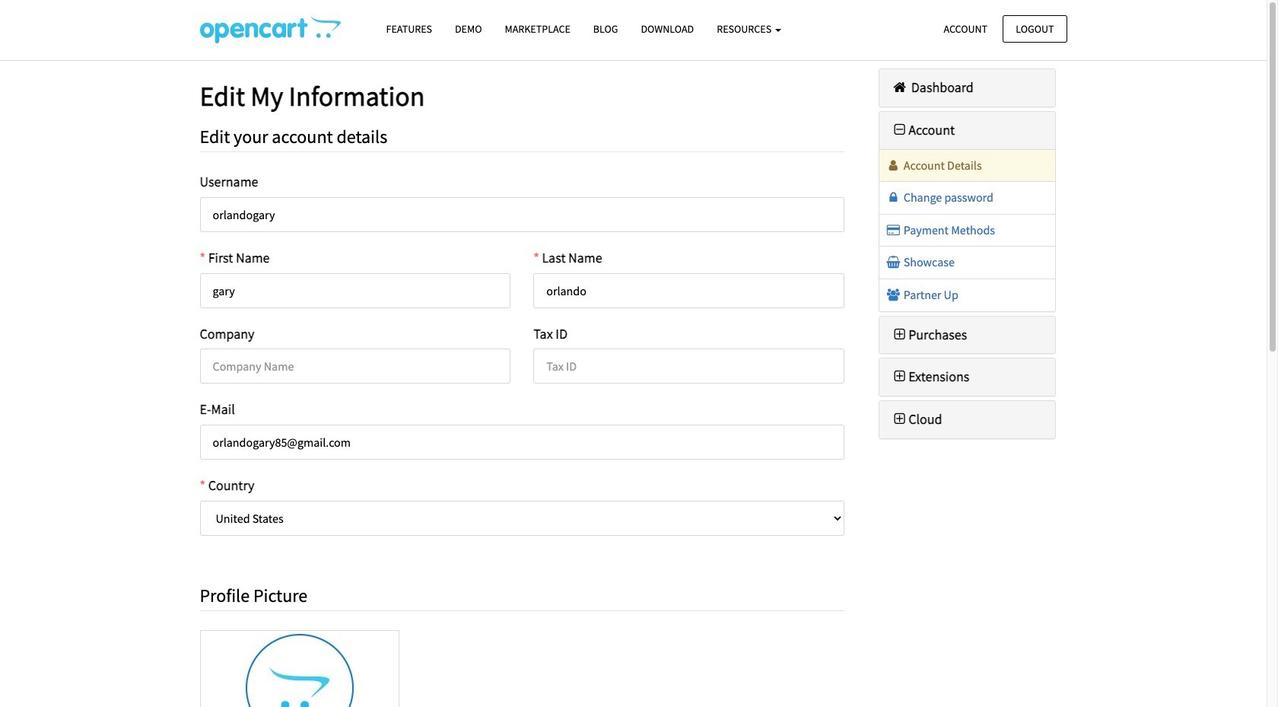 Task type: vqa. For each thing, say whether or not it's contained in the screenshot.
Lock icon
yes



Task type: locate. For each thing, give the bounding box(es) containing it.
lock image
[[886, 191, 902, 203]]

plus square o image
[[891, 328, 909, 341], [891, 370, 909, 384]]

users image
[[886, 288, 902, 301]]

plus square o image down the users icon
[[891, 328, 909, 341]]

E-Mail text field
[[200, 425, 845, 460]]

credit card image
[[886, 224, 902, 236]]

2 plus square o image from the top
[[891, 370, 909, 384]]

1 plus square o image from the top
[[891, 328, 909, 341]]

0 vertical spatial plus square o image
[[891, 328, 909, 341]]

plus square o image
[[891, 413, 909, 426]]

plus square o image up plus square o image
[[891, 370, 909, 384]]

First Name text field
[[200, 273, 511, 308]]

1 vertical spatial plus square o image
[[891, 370, 909, 384]]

Username text field
[[200, 197, 845, 232]]

minus square o image
[[891, 123, 909, 137]]



Task type: describe. For each thing, give the bounding box(es) containing it.
user image
[[886, 159, 902, 171]]

shopping basket image
[[886, 256, 902, 268]]

Last Name text field
[[534, 273, 845, 308]]

Company Name text field
[[200, 349, 511, 384]]

account edit image
[[200, 16, 341, 43]]

Tax ID text field
[[534, 349, 845, 384]]

home image
[[891, 81, 909, 94]]



